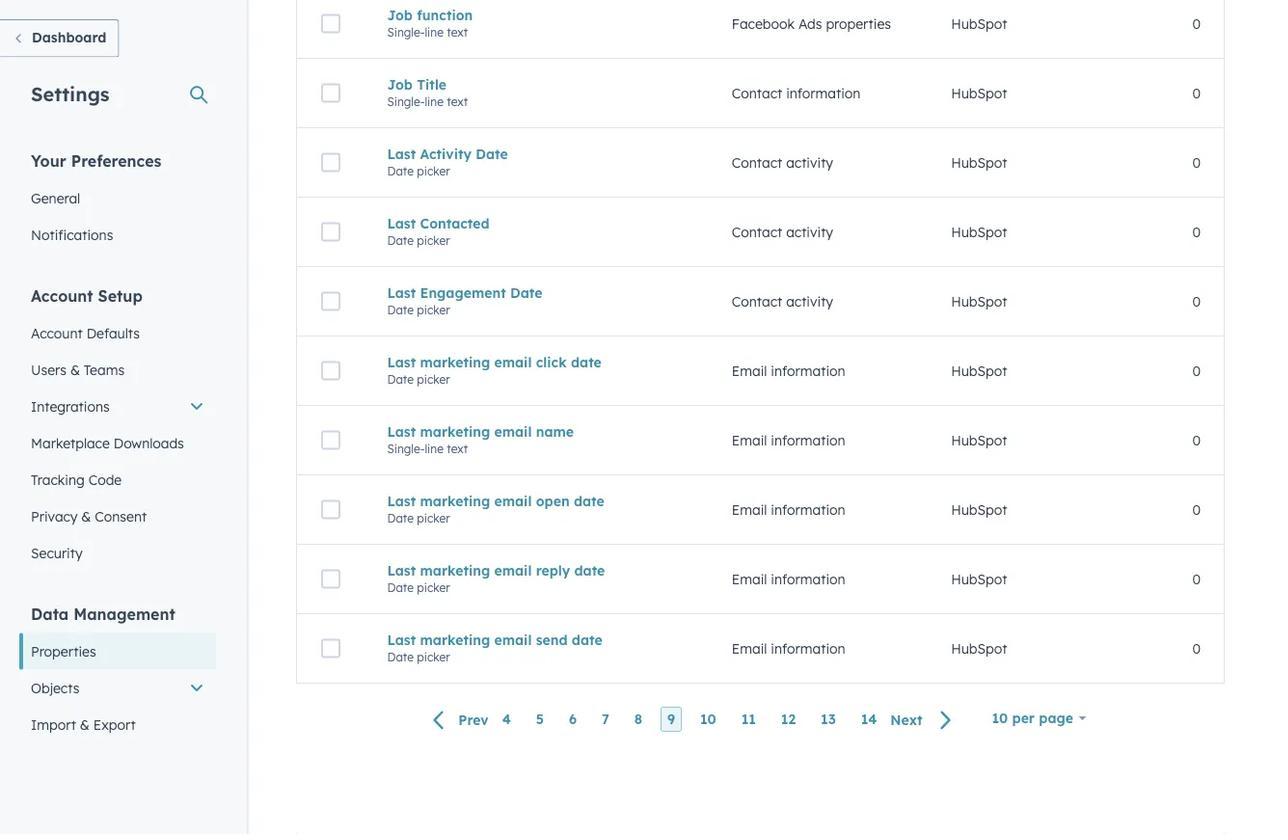 Task type: describe. For each thing, give the bounding box(es) containing it.
tracking code link
[[19, 462, 216, 498]]

contact activity for last activity date
[[732, 154, 834, 171]]

0 for last marketing email send date
[[1193, 641, 1202, 657]]

integrations button
[[19, 388, 216, 425]]

picker inside the last engagement date date picker
[[417, 303, 450, 317]]

11
[[742, 711, 756, 728]]

0 for last marketing email name
[[1193, 432, 1202, 449]]

hubspot for last engagement date
[[952, 293, 1008, 310]]

6
[[569, 711, 577, 728]]

picker inside last marketing email open date date picker
[[417, 511, 450, 526]]

import & export
[[31, 717, 136, 733]]

ads
[[799, 15, 823, 32]]

email for reply
[[495, 562, 532, 579]]

import & export link
[[19, 707, 216, 744]]

management
[[74, 605, 175, 624]]

data management
[[31, 605, 175, 624]]

privacy & consent link
[[19, 498, 216, 535]]

information for last marketing email reply date
[[771, 571, 846, 588]]

export
[[93, 717, 136, 733]]

5
[[536, 711, 544, 728]]

information for job title
[[787, 85, 861, 102]]

job function single-line text
[[387, 7, 473, 39]]

hubspot for last activity date
[[952, 154, 1008, 171]]

contacted
[[420, 215, 490, 232]]

10 per page
[[993, 710, 1074, 727]]

14 button
[[855, 708, 884, 733]]

dashboard link
[[0, 19, 119, 57]]

text for job function
[[447, 25, 468, 39]]

preferences
[[71, 151, 162, 170]]

hubspot for last marketing email click date
[[952, 363, 1008, 380]]

teams
[[84, 361, 125, 378]]

marketplace
[[31, 435, 110, 452]]

last for last contacted
[[387, 215, 416, 232]]

email for last marketing email click date
[[732, 363, 768, 380]]

activity for last activity date
[[787, 154, 834, 171]]

last activity date button
[[387, 145, 686, 162]]

last for last marketing email reply date
[[387, 562, 416, 579]]

date for last marketing email open date
[[574, 493, 605, 510]]

last marketing email send date button
[[387, 632, 686, 649]]

contact activity for last engagement date
[[732, 293, 834, 310]]

title
[[417, 76, 447, 93]]

code
[[88, 471, 122, 488]]

0 for job function
[[1193, 15, 1202, 32]]

& for consent
[[81, 508, 91, 525]]

import
[[31, 717, 76, 733]]

privacy
[[31, 508, 78, 525]]

0 for job title
[[1193, 85, 1202, 102]]

last marketing email send date date picker
[[387, 632, 603, 665]]

0 for last marketing email reply date
[[1193, 571, 1202, 588]]

information for last marketing email send date
[[771, 641, 846, 657]]

0 for last marketing email open date
[[1193, 502, 1202, 518]]

5 button
[[530, 708, 551, 733]]

properties link
[[19, 634, 216, 670]]

general link
[[19, 180, 216, 217]]

picker inside last marketing email click date date picker
[[417, 372, 450, 387]]

text inside "last marketing email name single-line text"
[[447, 442, 468, 456]]

open
[[536, 493, 570, 510]]

last marketing email name button
[[387, 423, 686, 440]]

activity for last engagement date
[[787, 293, 834, 310]]

email for last marketing email open date
[[732, 502, 768, 518]]

job title single-line text
[[387, 76, 468, 109]]

email information for last marketing email click date
[[732, 363, 846, 380]]

text for job title
[[447, 94, 468, 109]]

account defaults
[[31, 325, 140, 342]]

last marketing email click date date picker
[[387, 354, 602, 387]]

setup
[[98, 286, 143, 305]]

& for teams
[[70, 361, 80, 378]]

7
[[602, 711, 610, 728]]

0 for last engagement date
[[1193, 293, 1202, 310]]

per
[[1013, 710, 1035, 727]]

marketing for last marketing email reply date
[[420, 562, 490, 579]]

data
[[31, 605, 69, 624]]

dashboard
[[32, 29, 106, 46]]

10 per page button
[[980, 700, 1100, 738]]

date inside last marketing email send date date picker
[[387, 650, 414, 665]]

date inside last contacted date picker
[[387, 233, 414, 248]]

prev
[[459, 712, 489, 728]]

last for last marketing email click date
[[387, 354, 416, 371]]

last for last activity date
[[387, 145, 416, 162]]

users & teams link
[[19, 352, 216, 388]]

send
[[536, 632, 568, 649]]

hubspot for last marketing email name
[[952, 432, 1008, 449]]

engagement
[[420, 284, 506, 301]]

users & teams
[[31, 361, 125, 378]]

13 button
[[815, 708, 843, 733]]

10 for 10 per page
[[993, 710, 1009, 727]]

your preferences element
[[19, 150, 216, 253]]

email for name
[[495, 423, 532, 440]]

page
[[1040, 710, 1074, 727]]

last marketing email open date button
[[387, 493, 686, 510]]

9 button
[[661, 708, 682, 733]]

settings
[[31, 82, 110, 106]]

single- inside "last marketing email name single-line text"
[[387, 442, 425, 456]]

properties
[[826, 15, 892, 32]]

properties
[[31, 643, 96, 660]]

facebook
[[732, 15, 795, 32]]

last for last marketing email open date
[[387, 493, 416, 510]]

contact for last contacted
[[732, 224, 783, 241]]

job for job title
[[387, 76, 413, 93]]

last for last marketing email send date
[[387, 632, 416, 649]]

picker inside last marketing email send date date picker
[[417, 650, 450, 665]]

date for last marketing email send date
[[572, 632, 603, 649]]

date for last marketing email click date
[[571, 354, 602, 371]]

email for last marketing email name
[[732, 432, 768, 449]]

your preferences
[[31, 151, 162, 170]]

last engagement date button
[[387, 284, 686, 301]]

marketplace downloads
[[31, 435, 184, 452]]

email for last marketing email reply date
[[732, 571, 768, 588]]

next
[[891, 712, 923, 728]]

reply
[[536, 562, 570, 579]]



Task type: vqa. For each thing, say whether or not it's contained in the screenshot.


Task type: locate. For each thing, give the bounding box(es) containing it.
defaults
[[87, 325, 140, 342]]

4 email information from the top
[[732, 571, 846, 588]]

date inside last marketing email click date date picker
[[571, 354, 602, 371]]

1 picker from the top
[[417, 164, 450, 178]]

account for account defaults
[[31, 325, 83, 342]]

2 email from the top
[[732, 432, 768, 449]]

1 horizontal spatial 10
[[993, 710, 1009, 727]]

2 contact from the top
[[732, 154, 783, 171]]

7 hubspot from the top
[[952, 432, 1008, 449]]

last inside last marketing email send date date picker
[[387, 632, 416, 649]]

4 hubspot from the top
[[952, 224, 1008, 241]]

1 line from the top
[[425, 25, 444, 39]]

last inside last marketing email reply date date picker
[[387, 562, 416, 579]]

4 picker from the top
[[417, 372, 450, 387]]

1 text from the top
[[447, 25, 468, 39]]

email inside "last marketing email name single-line text"
[[495, 423, 532, 440]]

1 vertical spatial activity
[[787, 224, 834, 241]]

email information for last marketing email send date
[[732, 641, 846, 657]]

picker up last marketing email send date date picker
[[417, 581, 450, 595]]

last inside last activity date date picker
[[387, 145, 416, 162]]

last activity date date picker
[[387, 145, 508, 178]]

6 last from the top
[[387, 493, 416, 510]]

0 vertical spatial line
[[425, 25, 444, 39]]

5 0 from the top
[[1193, 293, 1202, 310]]

10 button
[[694, 708, 723, 733]]

account up account defaults
[[31, 286, 93, 305]]

1 vertical spatial job
[[387, 76, 413, 93]]

picker down engagement
[[417, 303, 450, 317]]

email left send
[[495, 632, 532, 649]]

3 hubspot from the top
[[952, 154, 1008, 171]]

your
[[31, 151, 66, 170]]

email left open
[[495, 493, 532, 510]]

4 marketing from the top
[[420, 562, 490, 579]]

single- inside job function single-line text
[[387, 25, 425, 39]]

line
[[425, 25, 444, 39], [425, 94, 444, 109], [425, 442, 444, 456]]

2 text from the top
[[447, 94, 468, 109]]

10 left the per
[[993, 710, 1009, 727]]

account up users
[[31, 325, 83, 342]]

4 0 from the top
[[1193, 224, 1202, 241]]

0 vertical spatial job
[[387, 7, 413, 23]]

date
[[571, 354, 602, 371], [574, 493, 605, 510], [575, 562, 605, 579], [572, 632, 603, 649]]

information for last marketing email open date
[[771, 502, 846, 518]]

1 contact from the top
[[732, 85, 783, 102]]

information for last marketing email click date
[[771, 363, 846, 380]]

5 marketing from the top
[[420, 632, 490, 649]]

0 vertical spatial single-
[[387, 25, 425, 39]]

text down function
[[447, 25, 468, 39]]

3 contact activity from the top
[[732, 293, 834, 310]]

4 contact from the top
[[732, 293, 783, 310]]

2 0 from the top
[[1193, 85, 1202, 102]]

downloads
[[114, 435, 184, 452]]

marketing inside last marketing email click date date picker
[[420, 354, 490, 371]]

9
[[668, 711, 675, 728]]

information for last marketing email name
[[771, 432, 846, 449]]

3 line from the top
[[425, 442, 444, 456]]

last engagement date date picker
[[387, 284, 543, 317]]

marketing down "last marketing email name single-line text"
[[420, 493, 490, 510]]

text inside the job title single-line text
[[447, 94, 468, 109]]

6 0 from the top
[[1193, 363, 1202, 380]]

8 0 from the top
[[1193, 502, 1202, 518]]

3 text from the top
[[447, 442, 468, 456]]

general
[[31, 190, 80, 207]]

4 last from the top
[[387, 354, 416, 371]]

3 email from the top
[[732, 502, 768, 518]]

2 email from the top
[[495, 423, 532, 440]]

picker inside last contacted date picker
[[417, 233, 450, 248]]

line for function
[[425, 25, 444, 39]]

email inside last marketing email open date date picker
[[495, 493, 532, 510]]

2 single- from the top
[[387, 94, 425, 109]]

1 email information from the top
[[732, 363, 846, 380]]

1 vertical spatial text
[[447, 94, 468, 109]]

email for open
[[495, 493, 532, 510]]

security link
[[19, 535, 216, 572]]

10 hubspot from the top
[[952, 641, 1008, 657]]

3 marketing from the top
[[420, 493, 490, 510]]

7 button
[[595, 708, 616, 733]]

11 button
[[735, 708, 763, 733]]

10 right 9
[[701, 711, 717, 728]]

text inside job function single-line text
[[447, 25, 468, 39]]

contact
[[732, 85, 783, 102], [732, 154, 783, 171], [732, 224, 783, 241], [732, 293, 783, 310]]

0 for last contacted
[[1193, 224, 1202, 241]]

5 last from the top
[[387, 423, 416, 440]]

email inside last marketing email click date date picker
[[495, 354, 532, 371]]

email inside last marketing email reply date date picker
[[495, 562, 532, 579]]

2 hubspot from the top
[[952, 85, 1008, 102]]

single- for title
[[387, 94, 425, 109]]

& right the 'privacy'
[[81, 508, 91, 525]]

last inside the last engagement date date picker
[[387, 284, 416, 301]]

3 picker from the top
[[417, 303, 450, 317]]

&
[[70, 361, 80, 378], [81, 508, 91, 525], [80, 717, 90, 733]]

0 vertical spatial activity
[[787, 154, 834, 171]]

14
[[861, 711, 878, 728]]

2 vertical spatial single-
[[387, 442, 425, 456]]

2 vertical spatial &
[[80, 717, 90, 733]]

notifications
[[31, 226, 113, 243]]

1 single- from the top
[[387, 25, 425, 39]]

1 activity from the top
[[787, 154, 834, 171]]

job title button
[[387, 76, 686, 93]]

information
[[787, 85, 861, 102], [771, 363, 846, 380], [771, 432, 846, 449], [771, 502, 846, 518], [771, 571, 846, 588], [771, 641, 846, 657]]

line inside the job title single-line text
[[425, 94, 444, 109]]

single- for function
[[387, 25, 425, 39]]

contact activity
[[732, 154, 834, 171], [732, 224, 834, 241], [732, 293, 834, 310]]

single- inside the job title single-line text
[[387, 94, 425, 109]]

text up activity
[[447, 94, 468, 109]]

contact for job title
[[732, 85, 783, 102]]

picker up prev button
[[417, 650, 450, 665]]

0 vertical spatial &
[[70, 361, 80, 378]]

hubspot for last marketing email send date
[[952, 641, 1008, 657]]

10 0 from the top
[[1193, 641, 1202, 657]]

2 vertical spatial line
[[425, 442, 444, 456]]

date inside last marketing email reply date date picker
[[575, 562, 605, 579]]

hubspot for job function
[[952, 15, 1008, 32]]

data management element
[[19, 604, 216, 780]]

marketing down last marketing email reply date date picker at the bottom
[[420, 632, 490, 649]]

hubspot for job title
[[952, 85, 1008, 102]]

job
[[387, 7, 413, 23], [387, 76, 413, 93]]

date right click on the top left of page
[[571, 354, 602, 371]]

email for send
[[495, 632, 532, 649]]

8
[[635, 711, 643, 728]]

marketing for last marketing email name
[[420, 423, 490, 440]]

2 email information from the top
[[732, 432, 846, 449]]

0 vertical spatial account
[[31, 286, 93, 305]]

3 contact from the top
[[732, 224, 783, 241]]

name
[[536, 423, 574, 440]]

1 vertical spatial account
[[31, 325, 83, 342]]

5 email information from the top
[[732, 641, 846, 657]]

2 last from the top
[[387, 215, 416, 232]]

hubspot for last contacted
[[952, 224, 1008, 241]]

line down function
[[425, 25, 444, 39]]

marketing inside last marketing email reply date date picker
[[420, 562, 490, 579]]

4 email from the top
[[732, 571, 768, 588]]

5 email from the top
[[732, 641, 768, 657]]

email information for last marketing email name
[[732, 432, 846, 449]]

privacy & consent
[[31, 508, 147, 525]]

last marketing email open date date picker
[[387, 493, 605, 526]]

6 picker from the top
[[417, 581, 450, 595]]

2 vertical spatial text
[[447, 442, 468, 456]]

2 contact activity from the top
[[732, 224, 834, 241]]

date for last marketing email reply date
[[575, 562, 605, 579]]

0 horizontal spatial 10
[[701, 711, 717, 728]]

1 email from the top
[[495, 354, 532, 371]]

picker down contacted
[[417, 233, 450, 248]]

date right send
[[572, 632, 603, 649]]

date inside last marketing email send date date picker
[[572, 632, 603, 649]]

email left reply
[[495, 562, 532, 579]]

7 0 from the top
[[1193, 432, 1202, 449]]

7 last from the top
[[387, 562, 416, 579]]

contact activity for last contacted
[[732, 224, 834, 241]]

hubspot for last marketing email reply date
[[952, 571, 1008, 588]]

& left export
[[80, 717, 90, 733]]

line inside job function single-line text
[[425, 25, 444, 39]]

date right reply
[[575, 562, 605, 579]]

2 job from the top
[[387, 76, 413, 93]]

email information for last marketing email reply date
[[732, 571, 846, 588]]

marketplace downloads link
[[19, 425, 216, 462]]

picker inside last activity date date picker
[[417, 164, 450, 178]]

contact for last activity date
[[732, 154, 783, 171]]

job for job function
[[387, 7, 413, 23]]

4 button
[[496, 708, 518, 733]]

date inside last marketing email open date date picker
[[574, 493, 605, 510]]

security
[[31, 545, 83, 562]]

3 email from the top
[[495, 493, 532, 510]]

integrations
[[31, 398, 110, 415]]

hubspot for last marketing email open date
[[952, 502, 1008, 518]]

marketing for last marketing email click date
[[420, 354, 490, 371]]

objects
[[31, 680, 79, 697]]

prev button
[[422, 708, 496, 733]]

picker inside last marketing email reply date date picker
[[417, 581, 450, 595]]

email information for last marketing email open date
[[732, 502, 846, 518]]

0 for last activity date
[[1193, 154, 1202, 171]]

pagination navigation
[[422, 707, 965, 733]]

click
[[536, 354, 567, 371]]

1 vertical spatial &
[[81, 508, 91, 525]]

date
[[476, 145, 508, 162], [387, 164, 414, 178], [387, 233, 414, 248], [510, 284, 543, 301], [387, 303, 414, 317], [387, 372, 414, 387], [387, 511, 414, 526], [387, 581, 414, 595], [387, 650, 414, 665]]

last for last engagement date
[[387, 284, 416, 301]]

10 inside button
[[701, 711, 717, 728]]

1 vertical spatial contact activity
[[732, 224, 834, 241]]

tracking code
[[31, 471, 122, 488]]

2 line from the top
[[425, 94, 444, 109]]

account inside account defaults link
[[31, 325, 83, 342]]

8 button
[[628, 708, 649, 733]]

users
[[31, 361, 67, 378]]

1 vertical spatial line
[[425, 94, 444, 109]]

email
[[732, 363, 768, 380], [732, 432, 768, 449], [732, 502, 768, 518], [732, 571, 768, 588], [732, 641, 768, 657]]

1 0 from the top
[[1193, 15, 1202, 32]]

text up last marketing email open date date picker on the left bottom of the page
[[447, 442, 468, 456]]

job inside the job title single-line text
[[387, 76, 413, 93]]

9 0 from the top
[[1193, 571, 1202, 588]]

8 hubspot from the top
[[952, 502, 1008, 518]]

13
[[821, 711, 836, 728]]

picker up last marketing email reply date date picker at the bottom
[[417, 511, 450, 526]]

last inside last marketing email open date date picker
[[387, 493, 416, 510]]

last
[[387, 145, 416, 162], [387, 215, 416, 232], [387, 284, 416, 301], [387, 354, 416, 371], [387, 423, 416, 440], [387, 493, 416, 510], [387, 562, 416, 579], [387, 632, 416, 649]]

email left click on the top left of page
[[495, 354, 532, 371]]

email for last marketing email send date
[[732, 641, 768, 657]]

0 for last marketing email click date
[[1193, 363, 1202, 380]]

tab panel containing job function
[[281, 0, 1241, 754]]

1 last from the top
[[387, 145, 416, 162]]

marketing
[[420, 354, 490, 371], [420, 423, 490, 440], [420, 493, 490, 510], [420, 562, 490, 579], [420, 632, 490, 649]]

6 button
[[563, 708, 584, 733]]

10
[[993, 710, 1009, 727], [701, 711, 717, 728]]

2 account from the top
[[31, 325, 83, 342]]

2 marketing from the top
[[420, 423, 490, 440]]

4
[[502, 711, 511, 728]]

job inside job function single-line text
[[387, 7, 413, 23]]

10 inside popup button
[[993, 710, 1009, 727]]

email inside last marketing email send date date picker
[[495, 632, 532, 649]]

date inside last marketing email open date date picker
[[387, 511, 414, 526]]

facebook ads properties
[[732, 15, 892, 32]]

account setup
[[31, 286, 143, 305]]

marketing down last marketing email open date date picker on the left bottom of the page
[[420, 562, 490, 579]]

1 contact activity from the top
[[732, 154, 834, 171]]

1 email from the top
[[732, 363, 768, 380]]

2 picker from the top
[[417, 233, 450, 248]]

date inside last marketing email reply date date picker
[[387, 581, 414, 595]]

hubspot
[[952, 15, 1008, 32], [952, 85, 1008, 102], [952, 154, 1008, 171], [952, 224, 1008, 241], [952, 293, 1008, 310], [952, 363, 1008, 380], [952, 432, 1008, 449], [952, 502, 1008, 518], [952, 571, 1008, 588], [952, 641, 1008, 657]]

consent
[[95, 508, 147, 525]]

8 last from the top
[[387, 632, 416, 649]]

line for title
[[425, 94, 444, 109]]

contact for last engagement date
[[732, 293, 783, 310]]

9 hubspot from the top
[[952, 571, 1008, 588]]

marketing down last marketing email click date date picker in the top left of the page
[[420, 423, 490, 440]]

email for click
[[495, 354, 532, 371]]

3 email information from the top
[[732, 502, 846, 518]]

job function button
[[387, 7, 686, 23]]

7 picker from the top
[[417, 650, 450, 665]]

last inside "last marketing email name single-line text"
[[387, 423, 416, 440]]

activity for last contacted
[[787, 224, 834, 241]]

last for last marketing email name
[[387, 423, 416, 440]]

last contacted date picker
[[387, 215, 490, 248]]

contact information
[[732, 85, 861, 102]]

tab panel
[[281, 0, 1241, 754]]

last marketing email name single-line text
[[387, 423, 574, 456]]

last marketing email reply date button
[[387, 562, 686, 579]]

activity
[[787, 154, 834, 171], [787, 224, 834, 241], [787, 293, 834, 310]]

line up last marketing email open date date picker on the left bottom of the page
[[425, 442, 444, 456]]

5 email from the top
[[495, 632, 532, 649]]

notifications link
[[19, 217, 216, 253]]

picker
[[417, 164, 450, 178], [417, 233, 450, 248], [417, 303, 450, 317], [417, 372, 450, 387], [417, 511, 450, 526], [417, 581, 450, 595], [417, 650, 450, 665]]

& right users
[[70, 361, 80, 378]]

12
[[782, 711, 796, 728]]

line inside "last marketing email name single-line text"
[[425, 442, 444, 456]]

job left title
[[387, 76, 413, 93]]

1 job from the top
[[387, 7, 413, 23]]

12 button
[[775, 708, 803, 733]]

2 activity from the top
[[787, 224, 834, 241]]

account setup element
[[19, 285, 216, 572]]

0 vertical spatial contact activity
[[732, 154, 834, 171]]

5 hubspot from the top
[[952, 293, 1008, 310]]

3 activity from the top
[[787, 293, 834, 310]]

last inside last marketing email click date date picker
[[387, 354, 416, 371]]

account for account setup
[[31, 286, 93, 305]]

3 0 from the top
[[1193, 154, 1202, 171]]

marketing for last marketing email open date
[[420, 493, 490, 510]]

3 last from the top
[[387, 284, 416, 301]]

function
[[417, 7, 473, 23]]

email left name
[[495, 423, 532, 440]]

date inside last marketing email click date date picker
[[387, 372, 414, 387]]

text
[[447, 25, 468, 39], [447, 94, 468, 109], [447, 442, 468, 456]]

tracking
[[31, 471, 85, 488]]

marketing for last marketing email send date
[[420, 632, 490, 649]]

1 hubspot from the top
[[952, 15, 1008, 32]]

email
[[495, 354, 532, 371], [495, 423, 532, 440], [495, 493, 532, 510], [495, 562, 532, 579], [495, 632, 532, 649]]

6 hubspot from the top
[[952, 363, 1008, 380]]

5 picker from the top
[[417, 511, 450, 526]]

1 vertical spatial single-
[[387, 94, 425, 109]]

4 email from the top
[[495, 562, 532, 579]]

marketing down the last engagement date date picker
[[420, 354, 490, 371]]

& inside 'link'
[[80, 717, 90, 733]]

marketing inside "last marketing email name single-line text"
[[420, 423, 490, 440]]

last marketing email click date button
[[387, 354, 686, 371]]

1 marketing from the top
[[420, 354, 490, 371]]

activity
[[420, 145, 472, 162]]

0 vertical spatial text
[[447, 25, 468, 39]]

2 vertical spatial contact activity
[[732, 293, 834, 310]]

marketing inside last marketing email send date date picker
[[420, 632, 490, 649]]

3 single- from the top
[[387, 442, 425, 456]]

objects button
[[19, 670, 216, 707]]

2 vertical spatial activity
[[787, 293, 834, 310]]

& for export
[[80, 717, 90, 733]]

last inside last contacted date picker
[[387, 215, 416, 232]]

picker down activity
[[417, 164, 450, 178]]

job left function
[[387, 7, 413, 23]]

last contacted button
[[387, 215, 686, 232]]

1 account from the top
[[31, 286, 93, 305]]

marketing inside last marketing email open date date picker
[[420, 493, 490, 510]]

line down title
[[425, 94, 444, 109]]

email information
[[732, 363, 846, 380], [732, 432, 846, 449], [732, 502, 846, 518], [732, 571, 846, 588], [732, 641, 846, 657]]

10 for 10
[[701, 711, 717, 728]]

date right open
[[574, 493, 605, 510]]

picker up "last marketing email name single-line text"
[[417, 372, 450, 387]]



